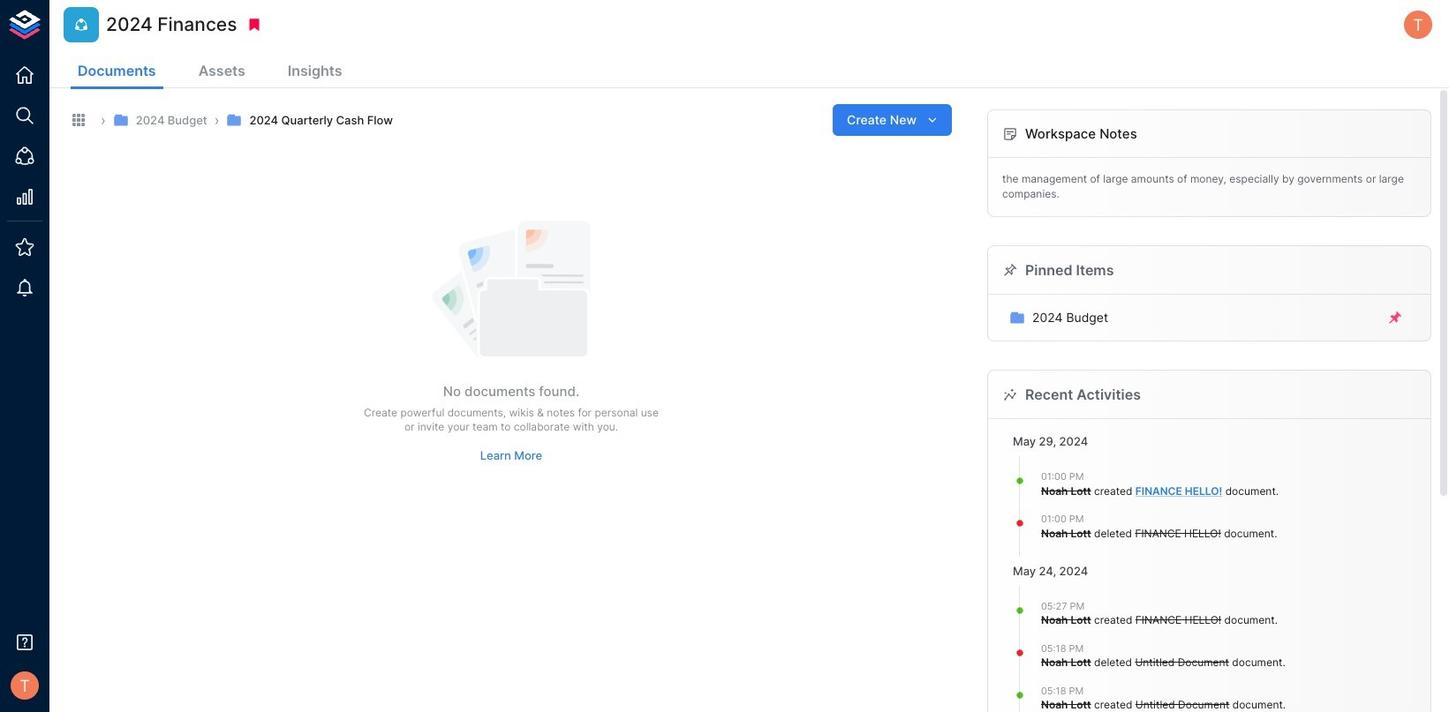 Task type: vqa. For each thing, say whether or not it's contained in the screenshot.
https:// text box at the top
no



Task type: locate. For each thing, give the bounding box(es) containing it.
unpin image
[[1387, 310, 1403, 326]]

remove bookmark image
[[247, 17, 263, 33]]



